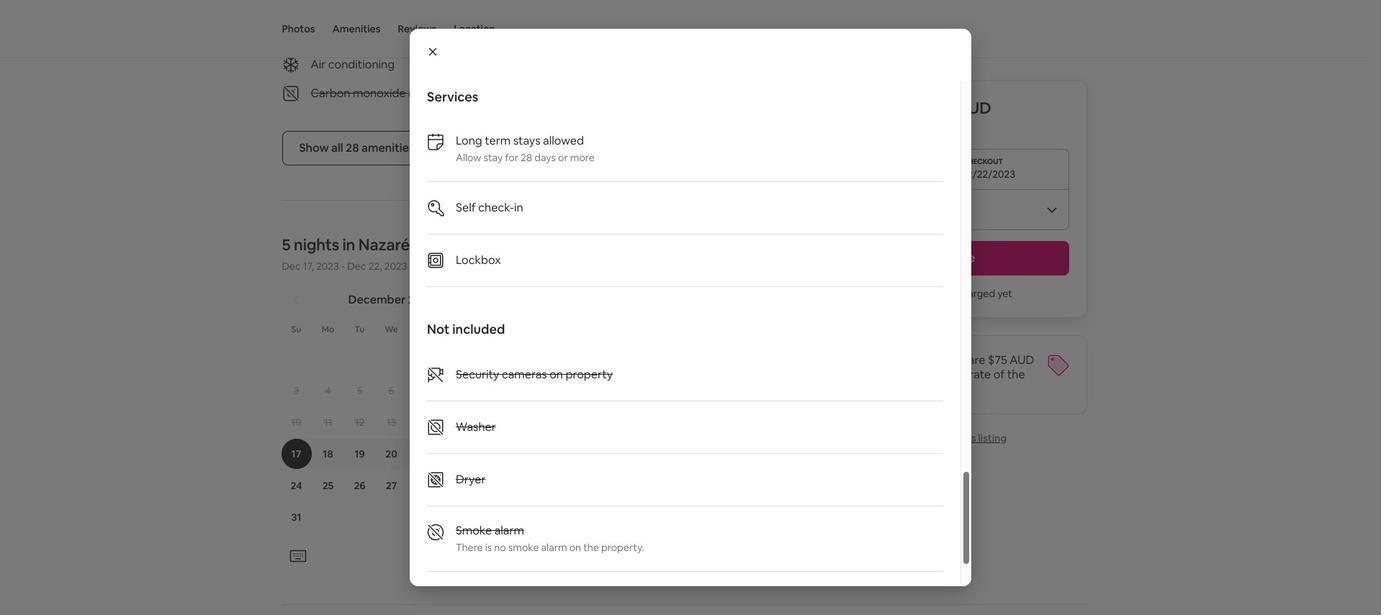 Task type: describe. For each thing, give the bounding box(es) containing it.
tu
[[355, 324, 365, 336]]

security cameras on property
[[456, 367, 613, 382]]

12 button
[[344, 408, 376, 438]]

1 horizontal spatial 24 button
[[616, 440, 648, 470]]

0 horizontal spatial 2023
[[316, 260, 339, 273]]

nights
[[294, 235, 339, 255]]

2 horizontal spatial the
[[1007, 367, 1025, 382]]

30, tuesday, january 2024. available. select as check-in date. button
[[585, 471, 615, 502]]

term
[[485, 133, 511, 148]]

show
[[299, 141, 329, 156]]

report this listing
[[924, 432, 1007, 445]]

5 for 5
[[357, 385, 363, 398]]

or
[[558, 151, 568, 164]]

16, tuesday, january 2024. available. select as check-in date. button
[[585, 408, 615, 438]]

days.
[[875, 382, 903, 397]]

not included
[[427, 321, 505, 338]]

18
[[323, 448, 333, 461]]

amenities button
[[332, 0, 381, 58]]

free
[[311, 28, 334, 44]]

long term stays allowed allow stay for 28 days or more
[[456, 133, 595, 164]]

in for nights
[[343, 235, 355, 255]]

11
[[324, 417, 332, 430]]

1 horizontal spatial the
[[887, 367, 905, 382]]

your
[[910, 353, 934, 368]]

carbon monoxide alarm
[[311, 86, 438, 101]]

28 inside long term stays allowed allow stay for 28 days or more
[[521, 151, 532, 164]]

28, sunday, january 2024. available. select as check-in date. button
[[522, 471, 552, 502]]

less
[[838, 367, 858, 382]]

won't
[[914, 287, 940, 300]]

30
[[481, 480, 492, 493]]

dates
[[936, 353, 966, 368]]

0 horizontal spatial 24 button
[[281, 471, 312, 502]]

28 button
[[407, 471, 439, 502]]

air
[[311, 57, 326, 72]]

$626 aud
[[917, 98, 992, 118]]

be
[[943, 287, 955, 300]]

conditioning
[[328, 57, 395, 72]]

of
[[994, 367, 1005, 382]]

allow
[[456, 151, 481, 164]]

0 vertical spatial 26 button
[[680, 440, 711, 470]]

19
[[355, 448, 365, 461]]

5 for 5 nights in nazaré dec 17, 2023 - dec 22, 2023
[[282, 235, 291, 255]]

14, sunday, january 2024. available. select as check-in date. button
[[522, 408, 552, 438]]

location
[[454, 22, 495, 35]]

1 horizontal spatial 25 button
[[648, 440, 680, 470]]

1 vertical spatial 26
[[354, 480, 366, 493]]

2 23 button from the left
[[585, 440, 616, 470]]

22 for first 22 button from left
[[449, 448, 461, 461]]

6 button
[[376, 376, 407, 407]]

not
[[427, 321, 450, 338]]

2 23 from the left
[[595, 448, 606, 461]]

24 for the rightmost 24 button
[[626, 448, 638, 461]]

1 dec from the left
[[282, 260, 301, 273]]

31 button
[[281, 503, 312, 533]]

dryer
[[456, 473, 486, 488]]

13
[[387, 417, 396, 430]]

1 vertical spatial alarm
[[495, 524, 524, 539]]

29
[[449, 480, 461, 493]]

reviews
[[398, 22, 437, 35]]

19 button
[[344, 440, 376, 470]]

1 23 from the left
[[481, 448, 492, 461]]

mo
[[322, 324, 334, 336]]

property
[[566, 367, 613, 382]]

10
[[291, 417, 302, 430]]

location button
[[454, 0, 495, 58]]

in for check-
[[514, 200, 523, 215]]

rate
[[970, 367, 991, 382]]

december 2023
[[348, 293, 435, 308]]

29 button
[[439, 471, 471, 502]]

show all 28 amenities
[[299, 141, 415, 156]]

6, saturday, january 2024. available. select as check-in date. button
[[712, 345, 742, 375]]

0 horizontal spatial 27
[[386, 480, 397, 493]]

12/22/2023
[[963, 168, 1016, 181]]

0 vertical spatial 27 button
[[711, 440, 743, 470]]

3
[[294, 385, 299, 398]]

stays
[[513, 133, 541, 148]]

nazaré
[[359, 235, 410, 255]]

1 vertical spatial 27 button
[[376, 471, 407, 502]]

15 button
[[439, 408, 471, 438]]

monoxide
[[353, 86, 406, 101]]

14 button
[[407, 408, 439, 438]]

this
[[959, 432, 976, 445]]

washer
[[456, 420, 496, 435]]

2 horizontal spatial alarm
[[541, 542, 567, 555]]

december
[[348, 293, 406, 308]]

3 button
[[281, 376, 312, 407]]

0 horizontal spatial 26 button
[[344, 471, 376, 502]]

security
[[456, 367, 499, 382]]

1 21 from the left
[[418, 448, 428, 461]]

for
[[505, 151, 519, 164]]

22,
[[368, 260, 382, 273]]

calendar application
[[265, 278, 1236, 546]]

10 button
[[281, 408, 312, 438]]

long
[[456, 133, 482, 148]]

your dates are $75 aud less than the avg. nightly rate of the last 60 days.
[[838, 353, 1035, 397]]

12
[[355, 417, 365, 430]]

11 button
[[312, 408, 344, 438]]

16
[[482, 417, 492, 430]]

charged
[[957, 287, 996, 300]]

included
[[453, 321, 505, 338]]

on inside smoke alarm there is no smoke alarm on the property.
[[569, 542, 581, 555]]

street
[[337, 28, 369, 44]]

0 vertical spatial on
[[550, 367, 563, 382]]

amenities
[[332, 22, 381, 35]]

reviews button
[[398, 0, 437, 58]]

24 for the left 24 button
[[291, 480, 302, 493]]

15, monday, january 2024. available. select as check-in date. button
[[554, 408, 584, 438]]

60
[[859, 382, 873, 397]]

28 inside show all 28 amenities button
[[346, 141, 359, 156]]

self check-in
[[456, 200, 523, 215]]

last
[[838, 382, 857, 397]]

2 dec from the left
[[347, 260, 366, 273]]

2 21 button from the left
[[521, 440, 553, 470]]

show all 28 amenities button
[[282, 131, 432, 166]]

-
[[341, 260, 345, 273]]

14
[[418, 417, 428, 430]]

nightly
[[931, 367, 967, 382]]

reserve
[[932, 251, 976, 266]]



Task type: vqa. For each thing, say whether or not it's contained in the screenshot.


Task type: locate. For each thing, give the bounding box(es) containing it.
18, thursday, january 2024. available. select as check-in date. button
[[649, 408, 679, 438]]

25 down 18
[[322, 480, 334, 493]]

2 horizontal spatial 28
[[521, 151, 532, 164]]

photos
[[282, 22, 315, 35]]

$75 aud
[[988, 353, 1035, 368]]

1 vertical spatial in
[[343, 235, 355, 255]]

listing
[[978, 432, 1007, 445]]

1 22 from the left
[[449, 448, 461, 461]]

check-
[[478, 200, 514, 215]]

alarm right smoke
[[541, 542, 567, 555]]

you won't be charged yet
[[895, 287, 1013, 300]]

1 vertical spatial list
[[427, 349, 944, 616]]

smoke
[[456, 524, 492, 539]]

the left 'property.'
[[584, 542, 599, 555]]

on left 'property.'
[[569, 542, 581, 555]]

1 horizontal spatial 26 button
[[680, 440, 711, 470]]

1 horizontal spatial on
[[569, 542, 581, 555]]

23 down washer at the bottom of the page
[[481, 448, 492, 461]]

13 button
[[376, 408, 407, 438]]

8 button
[[553, 376, 585, 407]]

0 vertical spatial 25
[[658, 448, 669, 461]]

15
[[450, 417, 460, 430]]

1 horizontal spatial 26
[[690, 448, 701, 461]]

31
[[291, 512, 301, 525]]

in inside 5 nights in nazaré dec 17, 2023 - dec 22, 2023
[[343, 235, 355, 255]]

21 button down 14
[[407, 440, 439, 470]]

smoke alarm there is no smoke alarm on the property.
[[456, 524, 644, 555]]

2 21 from the left
[[532, 448, 542, 461]]

28 right for
[[521, 151, 532, 164]]

5 inside button
[[357, 385, 363, 398]]

2023
[[316, 260, 339, 273], [384, 260, 407, 273], [408, 293, 435, 308]]

1 23 button from the left
[[471, 440, 502, 470]]

2023 left the - at the left of page
[[316, 260, 339, 273]]

21 up 28, sunday, january 2024. available. select as check-in date. button at bottom
[[532, 448, 542, 461]]

0 vertical spatial in
[[514, 200, 523, 215]]

th
[[418, 324, 428, 336]]

1 horizontal spatial 25
[[658, 448, 669, 461]]

1 horizontal spatial 22 button
[[553, 440, 585, 470]]

0 horizontal spatial 5
[[282, 235, 291, 255]]

0 horizontal spatial on
[[550, 367, 563, 382]]

17
[[291, 448, 301, 461]]

property.
[[601, 542, 644, 555]]

in
[[514, 200, 523, 215], [343, 235, 355, 255]]

16 button
[[471, 408, 502, 438]]

1 vertical spatial 26 button
[[344, 471, 376, 502]]

the right of on the right bottom of page
[[1007, 367, 1025, 382]]

26 button down 19 'button'
[[344, 471, 376, 502]]

22 button
[[439, 440, 471, 470], [553, 440, 585, 470]]

29, monday, january 2024. available. select as check-in date. button
[[554, 471, 584, 502]]

stay
[[484, 151, 503, 164]]

0 horizontal spatial 26
[[354, 480, 366, 493]]

report
[[924, 432, 957, 445]]

3, wednesday, january 2024. available. select as check-in date. button
[[617, 345, 647, 375]]

28
[[346, 141, 359, 156], [521, 151, 532, 164], [417, 480, 429, 493]]

list for services
[[427, 117, 944, 287]]

1 horizontal spatial 22
[[563, 448, 574, 461]]

photos button
[[282, 0, 315, 58]]

30 button
[[471, 471, 502, 502]]

20, saturday, january 2024. available. select as check-in date. button
[[712, 408, 742, 438]]

1 horizontal spatial in
[[514, 200, 523, 215]]

0 horizontal spatial 27 button
[[376, 471, 407, 502]]

25 button down 18, thursday, january 2024. available. select as check-in date. button
[[648, 440, 680, 470]]

0 horizontal spatial the
[[584, 542, 599, 555]]

0 vertical spatial 24 button
[[616, 440, 648, 470]]

1 horizontal spatial 5
[[357, 385, 363, 398]]

2 vertical spatial alarm
[[541, 542, 567, 555]]

1 vertical spatial 27
[[386, 480, 397, 493]]

17, wednesday, january 2024. available. select as check-in date. button
[[617, 408, 647, 438]]

1 horizontal spatial 27 button
[[711, 440, 743, 470]]

27 down 20
[[386, 480, 397, 493]]

24 button up 31, wednesday, january 2024. available. select as check-in date. button
[[616, 440, 648, 470]]

1 horizontal spatial 24
[[626, 448, 638, 461]]

0 horizontal spatial 22 button
[[439, 440, 471, 470]]

dec right the - at the left of page
[[347, 260, 366, 273]]

0 horizontal spatial dec
[[282, 260, 301, 273]]

5, friday, january 2024. available. select as check-in date. button
[[680, 345, 711, 375]]

0 vertical spatial 25 button
[[648, 440, 680, 470]]

0 horizontal spatial 21
[[418, 448, 428, 461]]

1 horizontal spatial dec
[[347, 260, 366, 273]]

parking
[[371, 28, 411, 44]]

26 button
[[680, 440, 711, 470], [344, 471, 376, 502]]

1 vertical spatial 25 button
[[312, 471, 344, 502]]

0 vertical spatial 24
[[626, 448, 638, 461]]

2 22 button from the left
[[553, 440, 585, 470]]

22 down 15, monday, january 2024. available. select as check-in date. button
[[563, 448, 574, 461]]

4
[[325, 385, 331, 398]]

24 up 31, wednesday, january 2024. available. select as check-in date. button
[[626, 448, 638, 461]]

0 horizontal spatial alarm
[[408, 86, 438, 101]]

1 horizontal spatial 23 button
[[585, 440, 616, 470]]

2 22 from the left
[[563, 448, 574, 461]]

0 horizontal spatial 22
[[449, 448, 461, 461]]

in down for
[[514, 200, 523, 215]]

what this place offers dialog
[[410, 29, 972, 616]]

0 horizontal spatial 23
[[481, 448, 492, 461]]

26 down 19, friday, january 2024. available. select as check-in date. 'button'
[[690, 448, 701, 461]]

1 list from the top
[[427, 117, 944, 287]]

21 button up 28, sunday, january 2024. available. select as check-in date. button at bottom
[[521, 440, 553, 470]]

28 inside 28 button
[[417, 480, 429, 493]]

sa
[[482, 324, 491, 336]]

28 right all at the top left of the page
[[346, 141, 359, 156]]

1 vertical spatial 24 button
[[281, 471, 312, 502]]

more
[[570, 151, 595, 164]]

dec left 17,
[[282, 260, 301, 273]]

18 button
[[312, 440, 344, 470]]

2023 up th
[[408, 293, 435, 308]]

2 list from the top
[[427, 349, 944, 616]]

1 horizontal spatial 21
[[532, 448, 542, 461]]

2023 right 22,
[[384, 260, 407, 273]]

in up the - at the left of page
[[343, 235, 355, 255]]

31, wednesday, january 2024. available. select as check-in date. button
[[617, 471, 647, 502]]

20 button
[[376, 440, 407, 470]]

17 button
[[281, 440, 312, 470]]

0 horizontal spatial 28
[[346, 141, 359, 156]]

on right cameras
[[550, 367, 563, 382]]

1 22 button from the left
[[439, 440, 471, 470]]

21 button
[[407, 440, 439, 470], [521, 440, 553, 470]]

5 right 4 button on the left bottom
[[357, 385, 363, 398]]

than
[[860, 367, 884, 382]]

26 down 19 'button'
[[354, 480, 366, 493]]

all
[[331, 141, 343, 156]]

1 horizontal spatial 27
[[722, 448, 733, 461]]

0 vertical spatial list
[[427, 117, 944, 287]]

0 horizontal spatial 25
[[322, 480, 334, 493]]

free street parking
[[311, 28, 411, 44]]

avg.
[[907, 367, 929, 382]]

1 vertical spatial 24
[[291, 480, 302, 493]]

25 button down 18 button
[[312, 471, 344, 502]]

1 vertical spatial 25
[[322, 480, 334, 493]]

carbon
[[311, 86, 350, 101]]

self
[[456, 200, 476, 215]]

1 horizontal spatial 28
[[417, 480, 429, 493]]

0 horizontal spatial 21 button
[[407, 440, 439, 470]]

5 left nights
[[282, 235, 291, 255]]

25 down 18, thursday, january 2024. available. select as check-in date. button
[[658, 448, 669, 461]]

you
[[895, 287, 912, 300]]

0 vertical spatial 5
[[282, 235, 291, 255]]

in inside list
[[514, 200, 523, 215]]

0 vertical spatial alarm
[[408, 86, 438, 101]]

0 horizontal spatial 24
[[291, 480, 302, 493]]

alarm up no
[[495, 524, 524, 539]]

21 right 20 button
[[418, 448, 428, 461]]

1 21 button from the left
[[407, 440, 439, 470]]

27 button down 20 button
[[376, 471, 407, 502]]

28 left 29
[[417, 480, 429, 493]]

report this listing button
[[901, 432, 1007, 445]]

6
[[389, 385, 394, 398]]

there
[[456, 542, 483, 555]]

19, friday, january 2024. available. select as check-in date. button
[[680, 408, 711, 438]]

list containing long term stays allowed
[[427, 117, 944, 287]]

alarm
[[408, 86, 438, 101], [495, 524, 524, 539], [541, 542, 567, 555]]

0 horizontal spatial 25 button
[[312, 471, 344, 502]]

22 for 2nd 22 button from left
[[563, 448, 574, 461]]

2023 inside calendar application
[[408, 293, 435, 308]]

5 button
[[344, 376, 376, 407]]

27 button down 20, saturday, january 2024. available. select as check-in date. button
[[711, 440, 743, 470]]

5
[[282, 235, 291, 255], [357, 385, 363, 398]]

su
[[291, 324, 301, 336]]

1 vertical spatial on
[[569, 542, 581, 555]]

24 button up 31 'button'
[[281, 471, 312, 502]]

22 button down 15, monday, january 2024. available. select as check-in date. button
[[553, 440, 585, 470]]

services
[[427, 89, 479, 105]]

0 vertical spatial 26
[[690, 448, 701, 461]]

4, thursday, january 2024. available. select as check-in date. button
[[649, 345, 679, 375]]

0 vertical spatial 27
[[722, 448, 733, 461]]

air conditioning
[[311, 57, 395, 72]]

1 horizontal spatial 2023
[[384, 260, 407, 273]]

23 button up 30, tuesday, january 2024. available. select as check-in date. button
[[585, 440, 616, 470]]

24 up 31 'button'
[[291, 480, 302, 493]]

1 horizontal spatial 23
[[595, 448, 606, 461]]

0 horizontal spatial in
[[343, 235, 355, 255]]

alarm right monoxide
[[408, 86, 438, 101]]

smoke
[[508, 542, 539, 555]]

23 button down washer at the bottom of the page
[[471, 440, 502, 470]]

1 vertical spatial 5
[[357, 385, 363, 398]]

the left the avg.
[[887, 367, 905, 382]]

lockbox
[[456, 253, 501, 268]]

1 horizontal spatial alarm
[[495, 524, 524, 539]]

0 horizontal spatial 23 button
[[471, 440, 502, 470]]

4 button
[[312, 376, 344, 407]]

2 horizontal spatial 2023
[[408, 293, 435, 308]]

dec
[[282, 260, 301, 273], [347, 260, 366, 273]]

23 up 30, tuesday, january 2024. available. select as check-in date. button
[[595, 448, 606, 461]]

22 button up dryer on the bottom left of page
[[439, 440, 471, 470]]

on
[[550, 367, 563, 382], [569, 542, 581, 555]]

5 nights in nazaré dec 17, 2023 - dec 22, 2023
[[282, 235, 410, 273]]

27 down 20, saturday, january 2024. available. select as check-in date. button
[[722, 448, 733, 461]]

reserve button
[[838, 241, 1070, 276]]

are
[[969, 353, 986, 368]]

fr
[[451, 324, 459, 336]]

23 button
[[471, 440, 502, 470], [585, 440, 616, 470]]

list
[[427, 117, 944, 287], [427, 349, 944, 616]]

5 inside 5 nights in nazaré dec 17, 2023 - dec 22, 2023
[[282, 235, 291, 255]]

list containing security cameras on property
[[427, 349, 944, 616]]

1 horizontal spatial 21 button
[[521, 440, 553, 470]]

26 button down 19, friday, january 2024. available. select as check-in date. 'button'
[[680, 440, 711, 470]]

amenities
[[362, 141, 415, 156]]

allowed
[[543, 133, 584, 148]]

list for not included
[[427, 349, 944, 616]]

27
[[722, 448, 733, 461], [386, 480, 397, 493]]

22 up dryer on the bottom left of page
[[449, 448, 461, 461]]

cameras
[[502, 367, 547, 382]]

the inside smoke alarm there is no smoke alarm on the property.
[[584, 542, 599, 555]]

23
[[481, 448, 492, 461], [595, 448, 606, 461]]



